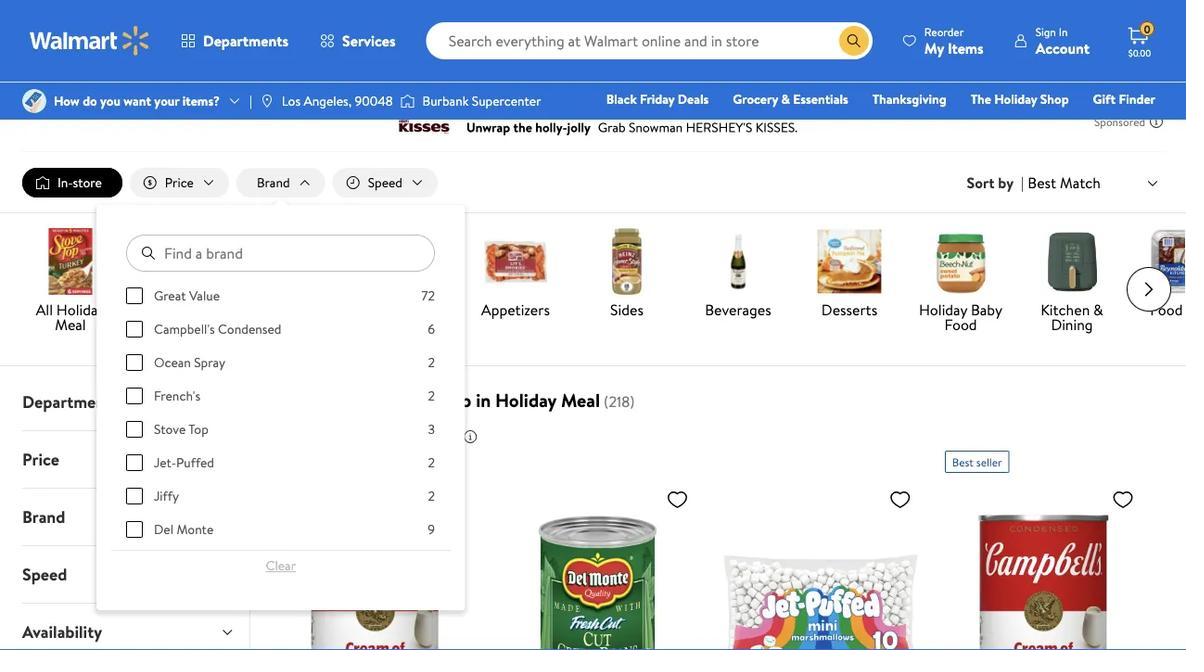 Task type: vqa. For each thing, say whether or not it's contained in the screenshot.
'Holiday Baby Food' link
yes



Task type: describe. For each thing, give the bounding box(es) containing it.
search icon image
[[847, 33, 861, 48]]

ad disclaimer and feedback for skylinedisplayad image
[[1149, 114, 1164, 129]]

one debit
[[1013, 116, 1076, 134]]

one debit link
[[1005, 115, 1085, 135]]

services
[[342, 31, 396, 51]]

clear
[[266, 557, 296, 575]]

match
[[1060, 172, 1101, 193]]

jet-
[[154, 454, 177, 472]]

0 horizontal spatial up
[[448, 387, 471, 413]]

items?
[[182, 92, 220, 110]]

in-store button
[[22, 168, 122, 198]]

main dishes
[[143, 300, 220, 320]]

best seller
[[952, 454, 1002, 470]]

home
[[817, 116, 851, 134]]

brand tab
[[7, 489, 250, 545]]

items
[[948, 38, 984, 58]]

2 for jet-puffed
[[428, 454, 435, 472]]

kitchen
[[1041, 300, 1090, 320]]

appetizers
[[481, 300, 550, 320]]

2 horizontal spatial price
[[273, 427, 306, 447]]

finder
[[1119, 90, 1156, 108]]

2 for french's
[[428, 387, 435, 405]]

price when purchased online
[[273, 427, 456, 447]]

holiday up items?
[[188, 68, 231, 86]]

holiday inside all holiday meal
[[56, 300, 105, 320]]

spray
[[194, 353, 226, 372]]

registry link
[[934, 115, 998, 135]]

sign in to add to favorites list, del monte cut green beans canned vegetables, 14.5 oz can image
[[666, 488, 689, 511]]

deals
[[678, 90, 709, 108]]

holiday up los
[[282, 68, 324, 86]]

food / seasonal grocery / holiday food / holiday meal / holiday pantry stock-up
[[22, 68, 512, 86]]

all
[[36, 300, 53, 320]]

1 horizontal spatial pantry
[[420, 68, 456, 86]]

departments inside popup button
[[203, 31, 289, 51]]

supercenter
[[472, 92, 541, 110]]

condensed
[[218, 320, 282, 338]]

your
[[154, 92, 179, 110]]

beverages
[[705, 300, 771, 320]]

walmart+ link
[[1092, 115, 1164, 135]]

reorder my items
[[925, 24, 984, 58]]

1 vertical spatial pantry
[[339, 387, 391, 413]]

1 horizontal spatial shop
[[1041, 90, 1069, 108]]

72
[[422, 287, 435, 305]]

fresh & frozen produce
[[378, 300, 431, 350]]

all holiday meal link
[[22, 228, 119, 336]]

walmart image
[[30, 26, 150, 56]]

sides link
[[579, 228, 675, 321]]

thanksgiving pantry stock-up image
[[260, 228, 326, 295]]

2 vertical spatial meal
[[561, 387, 600, 413]]

& for frozen
[[419, 300, 429, 320]]

thanksgiving fresh & frozen produce image
[[371, 228, 438, 295]]

monte
[[177, 520, 214, 538]]

1 sign in to add to favorites list, campbell's condensed cream of mushroom soup, 10.5 oz can image from the left
[[444, 488, 466, 511]]

los
[[282, 92, 301, 110]]

food prep image
[[1150, 228, 1186, 295]]

sponsored
[[1094, 114, 1145, 129]]

& for dining
[[1094, 300, 1103, 320]]

Find a brand search field
[[126, 235, 435, 272]]

great
[[154, 287, 186, 305]]

group containing great value
[[126, 287, 435, 650]]

0 vertical spatial grocery
[[122, 68, 169, 86]]

Search search field
[[426, 22, 873, 59]]

sides
[[610, 300, 644, 320]]

0 vertical spatial food link
[[22, 68, 51, 86]]

 image for burbank supercenter
[[400, 92, 415, 110]]

del monte
[[154, 520, 214, 538]]

campbell's
[[154, 320, 215, 338]]

when
[[309, 427, 344, 447]]

thanksgiving sides image
[[594, 228, 660, 295]]

services button
[[304, 19, 411, 63]]

thanksgiving appetizers image
[[482, 228, 549, 295]]

holiday up when
[[273, 387, 334, 413]]

in-store
[[58, 173, 102, 192]]

del monte cut green beans canned vegetables, 14.5 oz can image
[[499, 481, 696, 650]]

online
[[416, 427, 456, 447]]

price inside the sort and filter section element
[[165, 173, 194, 192]]

all thanksgiving image
[[37, 228, 104, 295]]

speed tab
[[7, 546, 250, 603]]

legal information image
[[463, 430, 478, 444]]

in-
[[58, 173, 73, 192]]

holiday up one
[[995, 90, 1037, 108]]

by
[[998, 173, 1014, 193]]

9
[[428, 520, 435, 538]]

holiday food link
[[188, 68, 262, 86]]

availability tab
[[7, 604, 250, 650]]

all holiday meal
[[36, 300, 105, 335]]

food left seasonal
[[22, 68, 51, 86]]

food down food prep image on the right top of the page
[[1150, 300, 1183, 320]]

thanksgiving desserts image
[[816, 228, 883, 295]]

frozen
[[383, 315, 426, 335]]

grocery & essentials link
[[725, 89, 857, 109]]

toy
[[742, 116, 761, 134]]

one
[[1013, 116, 1041, 134]]

0 vertical spatial up
[[496, 68, 512, 86]]

produce
[[378, 329, 431, 350]]

campbell's condensed
[[154, 320, 282, 338]]

food inside holiday baby food
[[945, 315, 977, 335]]

0 vertical spatial price button
[[130, 168, 229, 198]]

2 / from the left
[[176, 68, 181, 86]]

ocean spray
[[154, 353, 226, 372]]

top
[[189, 420, 209, 438]]

black
[[606, 90, 637, 108]]

the holiday shop
[[971, 90, 1069, 108]]

$0.00
[[1129, 46, 1151, 59]]

want
[[124, 92, 151, 110]]

food 
[[1150, 300, 1186, 320]]

home link
[[808, 115, 859, 135]]

sign in to add to favorites list, jet-puffed mini marshmallows, 10 oz bag image
[[889, 488, 912, 511]]

do
[[83, 92, 97, 110]]

kitchen & dining image
[[1039, 228, 1106, 295]]

kitchen & dining link
[[1024, 228, 1120, 336]]

appetizers link
[[467, 228, 564, 321]]

los angeles, 90048
[[282, 92, 393, 110]]

grocery & essentials
[[733, 90, 848, 108]]

purchased
[[347, 427, 413, 447]]



Task type: locate. For each thing, give the bounding box(es) containing it.
meal inside all holiday meal
[[55, 315, 86, 335]]

sort
[[967, 173, 995, 193]]

0 horizontal spatial best
[[952, 454, 974, 470]]

1 horizontal spatial departments
[[203, 31, 289, 51]]

 image left los
[[260, 94, 274, 109]]

thanksgiving link
[[864, 89, 955, 109]]

1 horizontal spatial |
[[1021, 173, 1024, 193]]

campbell's condensed cream of mushroom soup, 10.5 oz can image for 1st sign in to add to favorites list, campbell's condensed cream of mushroom soup, 10.5 oz can image from the left
[[277, 481, 473, 650]]

0 vertical spatial pantry
[[420, 68, 456, 86]]

store
[[73, 173, 102, 192]]

& right the dining
[[1094, 300, 1103, 320]]

1 / from the left
[[58, 68, 63, 86]]

registry
[[942, 116, 989, 134]]

0 vertical spatial departments
[[203, 31, 289, 51]]

gift finder electronics
[[655, 90, 1156, 134]]

pantry up price when purchased online
[[339, 387, 391, 413]]

best left seller
[[952, 454, 974, 470]]

brand button up speed tab
[[7, 489, 250, 545]]

 image
[[400, 92, 415, 110], [260, 94, 274, 109]]

campbell's condensed cream of mushroom soup, 10.5 oz can image for 1st sign in to add to favorites list, campbell's condensed cream of mushroom soup, 10.5 oz can image from the right
[[945, 481, 1142, 650]]

0 horizontal spatial meal
[[55, 315, 86, 335]]

 image right 90048
[[400, 92, 415, 110]]

pantry
[[420, 68, 456, 86], [339, 387, 391, 413]]

holiday pantry stock-up link
[[374, 68, 512, 86]]

holiday pantry stock-up in holiday meal (218)
[[273, 387, 635, 413]]

0 horizontal spatial speed
[[22, 563, 67, 586]]

food link left seasonal
[[22, 68, 51, 86]]

2 for jiffy
[[428, 487, 435, 505]]

electronics
[[655, 116, 718, 134]]

|
[[250, 92, 252, 110], [1021, 173, 1024, 193]]

0
[[1144, 21, 1151, 37]]

& inside fresh & frozen produce
[[419, 300, 429, 320]]

1 vertical spatial speed button
[[7, 546, 250, 603]]

 image
[[22, 89, 46, 113]]

0 horizontal spatial departments
[[22, 391, 118, 414]]

kitchen & dining
[[1041, 300, 1103, 335]]

reorder
[[925, 24, 964, 39]]

speed button up 'thanksgiving fresh & frozen produce' image
[[333, 168, 438, 198]]

1 vertical spatial departments
[[22, 391, 118, 414]]

availability
[[22, 621, 102, 644]]

food down departments popup button
[[234, 68, 262, 86]]

0 horizontal spatial &
[[419, 300, 429, 320]]

thanksgiving main dishes image
[[148, 228, 215, 295]]

1 vertical spatial speed
[[22, 563, 67, 586]]

meal up los angeles, 90048
[[327, 68, 354, 86]]

0 vertical spatial stock-
[[459, 68, 496, 86]]

| inside the sort and filter section element
[[1021, 173, 1024, 193]]

jet-puffed mini marshmallows, 10 oz bag image
[[722, 481, 919, 650]]

0 vertical spatial speed button
[[333, 168, 438, 198]]

shop
[[1041, 90, 1069, 108], [764, 116, 793, 134]]

main dishes link
[[134, 228, 230, 321]]

black friday deals
[[606, 90, 709, 108]]

food
[[22, 68, 51, 86], [234, 68, 262, 86], [1150, 300, 1183, 320], [945, 315, 977, 335]]

shop right toy
[[764, 116, 793, 134]]

desserts
[[822, 300, 878, 320]]

0 horizontal spatial |
[[250, 92, 252, 110]]

& inside kitchen & dining
[[1094, 300, 1103, 320]]

the
[[971, 90, 991, 108]]

price inside price tab
[[22, 448, 59, 471]]

del
[[154, 520, 174, 538]]

&
[[781, 90, 790, 108], [419, 300, 429, 320], [1094, 300, 1103, 320]]

1 vertical spatial grocery
[[733, 90, 778, 108]]

brand for brand dropdown button to the bottom
[[22, 506, 65, 529]]

best inside best match dropdown button
[[1028, 172, 1057, 193]]

0 horizontal spatial pantry
[[339, 387, 391, 413]]

up
[[496, 68, 512, 86], [448, 387, 471, 413]]

food link right kitchen & dining link
[[1135, 228, 1186, 321]]

stock- up burbank supercenter
[[459, 68, 496, 86]]

the holiday shop link
[[962, 89, 1077, 109]]

speed inside speed tab
[[22, 563, 67, 586]]

2 down the online
[[428, 454, 435, 472]]

stock-
[[459, 68, 496, 86], [396, 387, 448, 413]]

desserts link
[[801, 228, 898, 321]]

fashion
[[875, 116, 918, 134]]

my
[[925, 38, 944, 58]]

1 horizontal spatial &
[[781, 90, 790, 108]]

speed button
[[333, 168, 438, 198], [7, 546, 250, 603]]

french's
[[154, 387, 201, 405]]

jiffy
[[154, 487, 179, 505]]

1 vertical spatial shop
[[764, 116, 793, 134]]

2 down 6
[[428, 353, 435, 372]]

sign in account
[[1036, 24, 1090, 58]]

great value
[[154, 287, 220, 305]]

2 up 9
[[428, 487, 435, 505]]

holiday baby food image
[[927, 228, 994, 295]]

 image for los angeles, 90048
[[260, 94, 274, 109]]

2 horizontal spatial &
[[1094, 300, 1103, 320]]

1 horizontal spatial speed button
[[333, 168, 438, 198]]

price tab
[[7, 431, 250, 488]]

dishes
[[178, 300, 220, 320]]

0 horizontal spatial speed button
[[7, 546, 250, 603]]

0 horizontal spatial grocery
[[122, 68, 169, 86]]

0 vertical spatial speed
[[368, 173, 403, 192]]

speed inside the sort and filter section element
[[368, 173, 403, 192]]

speed up 'thanksgiving fresh & frozen produce' image
[[368, 173, 403, 192]]

0 horizontal spatial food link
[[22, 68, 51, 86]]

1 vertical spatial brand
[[22, 506, 65, 529]]

1 vertical spatial food link
[[1135, 228, 1186, 321]]

brand button
[[236, 168, 325, 198], [7, 489, 250, 545]]

| down "food / seasonal grocery / holiday food / holiday meal / holiday pantry stock-up"
[[250, 92, 252, 110]]

/ left holiday meal link on the left of page
[[270, 68, 275, 86]]

2 horizontal spatial meal
[[561, 387, 600, 413]]

holiday meal link
[[282, 68, 354, 86]]

2 for ocean spray
[[428, 353, 435, 372]]

fashion link
[[867, 115, 926, 135]]

0 vertical spatial |
[[250, 92, 252, 110]]

1 horizontal spatial food link
[[1135, 228, 1186, 321]]

best match button
[[1024, 171, 1164, 195]]

1 horizontal spatial best
[[1028, 172, 1057, 193]]

food link
[[22, 68, 51, 86], [1135, 228, 1186, 321]]

brand for brand dropdown button in the sort and filter section element
[[257, 173, 290, 192]]

best for best seller
[[952, 454, 974, 470]]

& for essentials
[[781, 90, 790, 108]]

/ up 'your'
[[176, 68, 181, 86]]

angeles,
[[304, 92, 352, 110]]

1 campbell's condensed cream of mushroom soup, 10.5 oz can image from the left
[[277, 481, 473, 650]]

1 vertical spatial brand button
[[7, 489, 250, 545]]

2 up 3
[[428, 387, 435, 405]]

0 horizontal spatial price
[[22, 448, 59, 471]]

2
[[428, 353, 435, 372], [428, 387, 435, 405], [428, 454, 435, 472], [428, 487, 435, 505]]

black friday deals link
[[598, 89, 717, 109]]

meal right all
[[55, 315, 86, 335]]

availability button
[[7, 604, 250, 650]]

departments button
[[7, 374, 250, 430]]

toy shop link
[[734, 115, 801, 135]]

1 horizontal spatial campbell's condensed cream of mushroom soup, 10.5 oz can image
[[945, 481, 1142, 650]]

speed button up the availability tab
[[7, 546, 250, 603]]

None checkbox
[[126, 321, 143, 338], [126, 388, 143, 404], [126, 321, 143, 338], [126, 388, 143, 404]]

4 / from the left
[[362, 68, 367, 86]]

1 horizontal spatial price
[[165, 173, 194, 192]]

sort and filter section element
[[0, 153, 1186, 212]]

holiday right all
[[56, 300, 105, 320]]

group
[[126, 287, 435, 650]]

stove top
[[154, 420, 209, 438]]

thanksgiving beverages image
[[705, 228, 772, 295]]

1 vertical spatial price
[[273, 427, 306, 447]]

in
[[1059, 24, 1068, 39]]

1 horizontal spatial speed
[[368, 173, 403, 192]]

holiday up 90048
[[374, 68, 416, 86]]

speed up availability
[[22, 563, 67, 586]]

1 vertical spatial up
[[448, 387, 471, 413]]

0 horizontal spatial brand
[[22, 506, 65, 529]]

brand button inside the sort and filter section element
[[236, 168, 325, 198]]

3 2 from the top
[[428, 454, 435, 472]]

meal
[[327, 68, 354, 86], [55, 315, 86, 335], [561, 387, 600, 413]]

4 2 from the top
[[428, 487, 435, 505]]

speed
[[368, 173, 403, 192], [22, 563, 67, 586]]

0 vertical spatial shop
[[1041, 90, 1069, 108]]

debit
[[1044, 116, 1076, 134]]

1 horizontal spatial stock-
[[459, 68, 496, 86]]

1 2 from the top
[[428, 353, 435, 372]]

/ up how
[[58, 68, 63, 86]]

main
[[143, 300, 175, 320]]

0 horizontal spatial sign in to add to favorites list, campbell's condensed cream of mushroom soup, 10.5 oz can image
[[444, 488, 466, 511]]

0 horizontal spatial shop
[[764, 116, 793, 134]]

burbank supercenter
[[423, 92, 541, 110]]

price
[[165, 173, 194, 192], [273, 427, 306, 447], [22, 448, 59, 471]]

stove
[[154, 420, 186, 438]]

2 vertical spatial price
[[22, 448, 59, 471]]

| right by
[[1021, 173, 1024, 193]]

up left in
[[448, 387, 471, 413]]

holiday baby food link
[[913, 228, 1009, 336]]

1 vertical spatial meal
[[55, 315, 86, 335]]

Walmart Site-Wide search field
[[426, 22, 873, 59]]

seasonal
[[71, 68, 119, 86]]

2 campbell's condensed cream of mushroom soup, 10.5 oz can image from the left
[[945, 481, 1142, 650]]

sign
[[1036, 24, 1056, 39]]

shop up debit
[[1041, 90, 1069, 108]]

1 horizontal spatial meal
[[327, 68, 354, 86]]

0 horizontal spatial  image
[[260, 94, 274, 109]]

1 horizontal spatial up
[[496, 68, 512, 86]]

departments up price tab on the bottom of page
[[22, 391, 118, 414]]

seller
[[976, 454, 1002, 470]]

0 vertical spatial meal
[[327, 68, 354, 86]]

/ up 90048
[[362, 68, 367, 86]]

0 vertical spatial best
[[1028, 172, 1057, 193]]

dining
[[1051, 315, 1093, 335]]

brand button up find a brand "search field"
[[236, 168, 325, 198]]

toy shop
[[742, 116, 793, 134]]

3
[[428, 420, 435, 438]]

thanksgiving
[[873, 90, 947, 108]]

& up 'toy shop'
[[781, 90, 790, 108]]

stock- up 3
[[396, 387, 448, 413]]

1 horizontal spatial  image
[[400, 92, 415, 110]]

next slide for chipmodulewithimages list image
[[1127, 267, 1171, 312]]

best right by
[[1028, 172, 1057, 193]]

2 sign in to add to favorites list, campbell's condensed cream of mushroom soup, 10.5 oz can image from the left
[[1112, 488, 1134, 511]]

1 horizontal spatial grocery
[[733, 90, 778, 108]]

1 vertical spatial stock-
[[396, 387, 448, 413]]

0 vertical spatial price
[[165, 173, 194, 192]]

2 2 from the top
[[428, 387, 435, 405]]

holiday right in
[[495, 387, 557, 413]]

grocery up want
[[122, 68, 169, 86]]

holiday inside holiday baby food
[[919, 300, 967, 320]]

departments tab
[[7, 374, 250, 430]]

friday
[[640, 90, 675, 108]]

None checkbox
[[126, 288, 143, 304], [126, 354, 143, 371], [126, 421, 143, 438], [126, 455, 143, 471], [126, 488, 143, 505], [126, 521, 143, 538], [126, 288, 143, 304], [126, 354, 143, 371], [126, 421, 143, 438], [126, 455, 143, 471], [126, 488, 143, 505], [126, 521, 143, 538]]

sign in to add to favorites list, campbell's condensed cream of mushroom soup, 10.5 oz can image
[[444, 488, 466, 511], [1112, 488, 1134, 511]]

0 horizontal spatial campbell's condensed cream of mushroom soup, 10.5 oz can image
[[277, 481, 473, 650]]

brand inside "tab"
[[22, 506, 65, 529]]

brand inside the sort and filter section element
[[257, 173, 290, 192]]

price button
[[130, 168, 229, 198], [7, 431, 250, 488]]

(218)
[[604, 391, 635, 412]]

best for best match
[[1028, 172, 1057, 193]]

1 vertical spatial price button
[[7, 431, 250, 488]]

meal left (218)
[[561, 387, 600, 413]]

grocery up toy
[[733, 90, 778, 108]]

0 horizontal spatial stock-
[[396, 387, 448, 413]]

food down holiday baby food image
[[945, 315, 977, 335]]

1 horizontal spatial sign in to add to favorites list, campbell's condensed cream of mushroom soup, 10.5 oz can image
[[1112, 488, 1134, 511]]

holiday left baby
[[919, 300, 967, 320]]

gift finder link
[[1085, 89, 1164, 109]]

1 vertical spatial best
[[952, 454, 974, 470]]

campbell's condensed cream of mushroom soup, 10.5 oz can image
[[277, 481, 473, 650], [945, 481, 1142, 650]]

departments up holiday food link
[[203, 31, 289, 51]]

departments inside dropdown button
[[22, 391, 118, 414]]

electronics link
[[647, 115, 726, 135]]

walmart+
[[1100, 116, 1156, 134]]

burbank
[[423, 92, 469, 110]]

1 horizontal spatial brand
[[257, 173, 290, 192]]

0 vertical spatial brand button
[[236, 168, 325, 198]]

3 / from the left
[[270, 68, 275, 86]]

& right fresh
[[419, 300, 429, 320]]

up up 'supercenter'
[[496, 68, 512, 86]]

0 vertical spatial brand
[[257, 173, 290, 192]]

6
[[428, 320, 435, 338]]

jet-puffed
[[154, 454, 215, 472]]

pantry up the burbank at top left
[[420, 68, 456, 86]]

1 vertical spatial |
[[1021, 173, 1024, 193]]



